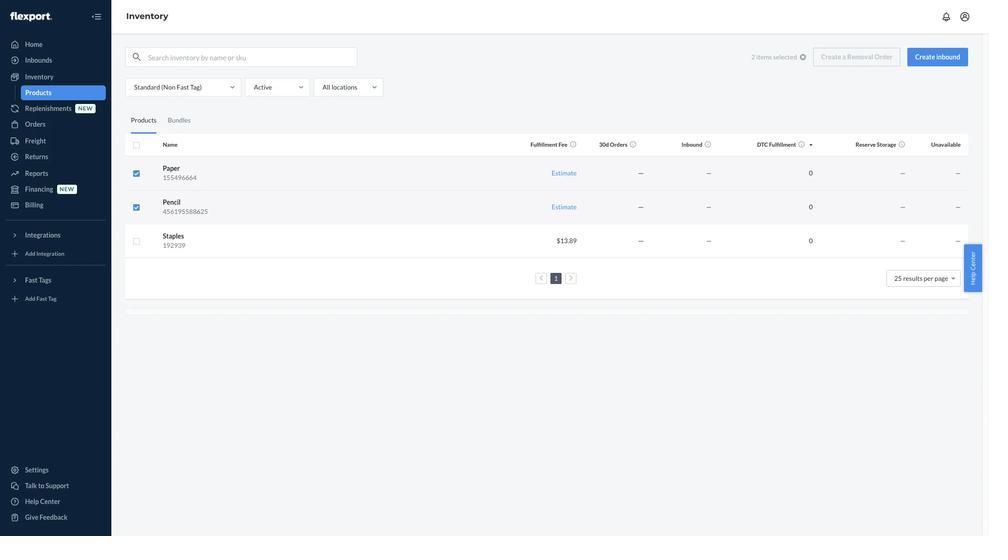 Task type: describe. For each thing, give the bounding box(es) containing it.
add fast tag link
[[6, 291, 106, 306]]

billing link
[[6, 198, 106, 213]]

reports
[[25, 169, 48, 177]]

0 vertical spatial inventory
[[126, 11, 168, 21]]

0 vertical spatial inventory link
[[126, 11, 168, 21]]

2 vertical spatial fast
[[36, 295, 47, 302]]

help center inside help center button
[[969, 251, 977, 285]]

25
[[894, 274, 902, 282]]

fulfillment fee
[[531, 141, 568, 148]]

square image
[[133, 238, 140, 245]]

standard (non fast tag)
[[134, 83, 202, 91]]

check square image for 456195588625
[[133, 204, 140, 211]]

new for replenishments
[[78, 105, 93, 112]]

support
[[46, 482, 69, 490]]

returns link
[[6, 149, 106, 164]]

bundles
[[168, 116, 191, 124]]

tag)
[[190, 83, 202, 91]]

1 fulfillment from the left
[[531, 141, 558, 148]]

inventory inside inventory link
[[25, 73, 54, 81]]

freight
[[25, 137, 46, 145]]

check square image for 155496664
[[133, 170, 140, 177]]

$13.89
[[557, 236, 577, 244]]

― for 456195588625
[[638, 203, 644, 210]]

fast inside dropdown button
[[25, 276, 37, 284]]

home link
[[6, 37, 106, 52]]

close navigation image
[[91, 11, 102, 22]]

all
[[323, 83, 330, 91]]

― for 192939
[[638, 236, 644, 244]]

add for add integration
[[25, 250, 35, 257]]

pencil
[[163, 198, 181, 206]]

1 vertical spatial center
[[40, 498, 60, 505]]

25 results per page
[[894, 274, 948, 282]]

add fast tag
[[25, 295, 57, 302]]

1
[[554, 274, 558, 282]]

staples
[[163, 232, 184, 240]]

give
[[25, 513, 38, 521]]

unavailable
[[931, 141, 961, 148]]

0 horizontal spatial products
[[25, 89, 52, 97]]

2
[[751, 53, 755, 61]]

replenishments
[[25, 104, 72, 112]]

paper 155496664
[[163, 164, 197, 181]]

estimate link for 155496664
[[552, 169, 577, 177]]

billing
[[25, 201, 43, 209]]

dtc
[[757, 141, 768, 148]]

returns
[[25, 153, 48, 161]]

tag
[[48, 295, 57, 302]]

add integration link
[[6, 246, 106, 261]]

home
[[25, 40, 43, 48]]

30d
[[599, 141, 609, 148]]

name
[[163, 141, 178, 148]]

staples 192939
[[163, 232, 185, 249]]

1 vertical spatial products
[[131, 116, 157, 124]]

add integration
[[25, 250, 64, 257]]

fast tags
[[25, 276, 51, 284]]

standard
[[134, 83, 160, 91]]

selected
[[773, 53, 797, 61]]

center inside button
[[969, 251, 977, 270]]

456195588625
[[163, 207, 208, 215]]

1 vertical spatial orders
[[610, 141, 628, 148]]

reports link
[[6, 166, 106, 181]]

financing
[[25, 185, 53, 193]]

0 vertical spatial fast
[[177, 83, 189, 91]]

to
[[38, 482, 44, 490]]



Task type: vqa. For each thing, say whether or not it's contained in the screenshot.
cbm/kg
no



Task type: locate. For each thing, give the bounding box(es) containing it.
3 ― from the top
[[638, 236, 644, 244]]

1 vertical spatial add
[[25, 295, 35, 302]]

1 horizontal spatial help center
[[969, 251, 977, 285]]

0 horizontal spatial inventory link
[[6, 70, 106, 84]]

orders right 30d at the right
[[610, 141, 628, 148]]

1 horizontal spatial inventory link
[[126, 11, 168, 21]]

0 vertical spatial check square image
[[133, 170, 140, 177]]

155496664
[[163, 173, 197, 181]]

paper
[[163, 164, 180, 172]]

page
[[935, 274, 948, 282]]

0 vertical spatial estimate link
[[552, 169, 577, 177]]

1 horizontal spatial help
[[969, 272, 977, 285]]

help center right page
[[969, 251, 977, 285]]

inventory link
[[126, 11, 168, 21], [6, 70, 106, 84]]

0 vertical spatial help
[[969, 272, 977, 285]]

check square image up square icon
[[133, 204, 140, 211]]

estimate
[[552, 169, 577, 177], [552, 203, 577, 210]]

help center down to
[[25, 498, 60, 505]]

help center
[[969, 251, 977, 285], [25, 498, 60, 505]]

3 0 from the top
[[809, 236, 813, 244]]

1 vertical spatial help
[[25, 498, 39, 505]]

1 check square image from the top
[[133, 170, 140, 177]]

check square image
[[133, 170, 140, 177], [133, 204, 140, 211]]

0 horizontal spatial fulfillment
[[531, 141, 558, 148]]

0 horizontal spatial help center
[[25, 498, 60, 505]]

orders link
[[6, 117, 106, 132]]

active
[[254, 83, 272, 91]]

talk to support button
[[6, 479, 106, 493]]

1 horizontal spatial products
[[131, 116, 157, 124]]

integrations
[[25, 231, 61, 239]]

times circle image
[[800, 54, 806, 60]]

1 horizontal spatial fulfillment
[[769, 141, 796, 148]]

fulfillment right dtc
[[769, 141, 796, 148]]

1 ― from the top
[[638, 169, 644, 177]]

reserve
[[856, 141, 876, 148]]

2 vertical spatial ―
[[638, 236, 644, 244]]

192939
[[163, 241, 185, 249]]

chevron left image
[[539, 275, 543, 281]]

2 check square image from the top
[[133, 204, 140, 211]]

0 for 456195588625
[[809, 203, 813, 210]]

0
[[809, 169, 813, 177], [809, 203, 813, 210], [809, 236, 813, 244]]

open account menu image
[[959, 11, 971, 22]]

—
[[706, 169, 712, 177], [900, 169, 905, 177], [955, 169, 961, 177], [706, 203, 712, 210], [900, 203, 905, 210], [955, 203, 961, 210], [706, 236, 712, 244], [900, 236, 905, 244], [955, 236, 961, 244]]

― for 155496664
[[638, 169, 644, 177]]

0 vertical spatial orders
[[25, 120, 46, 128]]

estimate link up $13.89
[[552, 203, 577, 210]]

orders
[[25, 120, 46, 128], [610, 141, 628, 148]]

0 for 155496664
[[809, 169, 813, 177]]

help
[[969, 272, 977, 285], [25, 498, 39, 505]]

2 estimate from the top
[[552, 203, 577, 210]]

1 horizontal spatial new
[[78, 105, 93, 112]]

1 vertical spatial inventory
[[25, 73, 54, 81]]

feedback
[[40, 513, 67, 521]]

settings
[[25, 466, 49, 474]]

1 estimate link from the top
[[552, 169, 577, 177]]

0 horizontal spatial center
[[40, 498, 60, 505]]

inbound
[[936, 53, 960, 61]]

per
[[924, 274, 933, 282]]

create inbound
[[915, 53, 960, 61]]

inbound
[[682, 141, 702, 148]]

1 vertical spatial 0
[[809, 203, 813, 210]]

1 vertical spatial fast
[[25, 276, 37, 284]]

estimate up $13.89
[[552, 203, 577, 210]]

fulfillment left fee
[[531, 141, 558, 148]]

talk
[[25, 482, 37, 490]]

0 vertical spatial new
[[78, 105, 93, 112]]

add for add fast tag
[[25, 295, 35, 302]]

help up 'give'
[[25, 498, 39, 505]]

―
[[638, 169, 644, 177], [638, 203, 644, 210], [638, 236, 644, 244]]

open notifications image
[[941, 11, 952, 22]]

help inside button
[[969, 272, 977, 285]]

1 vertical spatial estimate link
[[552, 203, 577, 210]]

1 vertical spatial check square image
[[133, 204, 140, 211]]

1 horizontal spatial inventory
[[126, 11, 168, 21]]

reserve storage
[[856, 141, 896, 148]]

products up replenishments
[[25, 89, 52, 97]]

0 horizontal spatial inventory
[[25, 73, 54, 81]]

0 vertical spatial products
[[25, 89, 52, 97]]

estimate for 456195588625
[[552, 203, 577, 210]]

0 horizontal spatial help
[[25, 498, 39, 505]]

1 estimate from the top
[[552, 169, 577, 177]]

estimate for 155496664
[[552, 169, 577, 177]]

help center button
[[964, 244, 982, 292]]

1 horizontal spatial orders
[[610, 141, 628, 148]]

items
[[756, 53, 772, 61]]

0 vertical spatial center
[[969, 251, 977, 270]]

freight link
[[6, 134, 106, 149]]

0 vertical spatial help center
[[969, 251, 977, 285]]

orders up freight
[[25, 120, 46, 128]]

1 vertical spatial estimate
[[552, 203, 577, 210]]

inbounds
[[25, 56, 52, 64]]

0 vertical spatial ―
[[638, 169, 644, 177]]

add
[[25, 250, 35, 257], [25, 295, 35, 302]]

0 vertical spatial add
[[25, 250, 35, 257]]

Search inventory by name or sku text field
[[148, 48, 357, 66]]

check square image down square image
[[133, 170, 140, 177]]

1 link
[[552, 274, 560, 282]]

2 vertical spatial 0
[[809, 236, 813, 244]]

products
[[25, 89, 52, 97], [131, 116, 157, 124]]

1 horizontal spatial center
[[969, 251, 977, 270]]

flexport logo image
[[10, 12, 52, 21]]

center
[[969, 251, 977, 270], [40, 498, 60, 505]]

dtc fulfillment
[[757, 141, 796, 148]]

0 vertical spatial estimate
[[552, 169, 577, 177]]

all locations
[[323, 83, 357, 91]]

1 vertical spatial inventory link
[[6, 70, 106, 84]]

1 vertical spatial new
[[60, 186, 74, 193]]

settings link
[[6, 463, 106, 478]]

help center link
[[6, 494, 106, 509]]

new down products link
[[78, 105, 93, 112]]

2 estimate link from the top
[[552, 203, 577, 210]]

fast left "tags"
[[25, 276, 37, 284]]

new down reports link
[[60, 186, 74, 193]]

fast
[[177, 83, 189, 91], [25, 276, 37, 284], [36, 295, 47, 302]]

fast tags button
[[6, 273, 106, 288]]

create inbound button
[[907, 48, 968, 66]]

integration
[[36, 250, 64, 257]]

give feedback button
[[6, 510, 106, 525]]

estimate link down fee
[[552, 169, 577, 177]]

fee
[[559, 141, 568, 148]]

storage
[[877, 141, 896, 148]]

talk to support
[[25, 482, 69, 490]]

add down fast tags
[[25, 295, 35, 302]]

(non
[[161, 83, 175, 91]]

1 vertical spatial help center
[[25, 498, 60, 505]]

add left integration
[[25, 250, 35, 257]]

inventory
[[126, 11, 168, 21], [25, 73, 54, 81]]

1 add from the top
[[25, 250, 35, 257]]

create
[[915, 53, 935, 61]]

square image
[[133, 141, 140, 149]]

locations
[[332, 83, 357, 91]]

fast left 'tag)'
[[177, 83, 189, 91]]

0 horizontal spatial orders
[[25, 120, 46, 128]]

help center inside help center link
[[25, 498, 60, 505]]

tags
[[39, 276, 51, 284]]

pencil 456195588625
[[163, 198, 208, 215]]

new
[[78, 105, 93, 112], [60, 186, 74, 193]]

2 ― from the top
[[638, 203, 644, 210]]

2 fulfillment from the left
[[769, 141, 796, 148]]

30d orders
[[599, 141, 628, 148]]

products up square image
[[131, 116, 157, 124]]

0 horizontal spatial new
[[60, 186, 74, 193]]

results
[[903, 274, 923, 282]]

integrations button
[[6, 228, 106, 243]]

2 items selected
[[751, 53, 797, 61]]

0 for 192939
[[809, 236, 813, 244]]

1 vertical spatial ―
[[638, 203, 644, 210]]

inbounds link
[[6, 53, 106, 68]]

products link
[[21, 85, 106, 100]]

2 0 from the top
[[809, 203, 813, 210]]

fast left the tag
[[36, 295, 47, 302]]

give feedback
[[25, 513, 67, 521]]

0 vertical spatial 0
[[809, 169, 813, 177]]

estimate link
[[552, 169, 577, 177], [552, 203, 577, 210]]

1 0 from the top
[[809, 169, 813, 177]]

estimate link for 456195588625
[[552, 203, 577, 210]]

new for financing
[[60, 186, 74, 193]]

2 add from the top
[[25, 295, 35, 302]]

estimate down fee
[[552, 169, 577, 177]]

orders inside orders link
[[25, 120, 46, 128]]

fulfillment
[[531, 141, 558, 148], [769, 141, 796, 148]]

chevron right image
[[569, 275, 573, 281]]

25 results per page option
[[894, 274, 948, 282]]

help right page
[[969, 272, 977, 285]]



